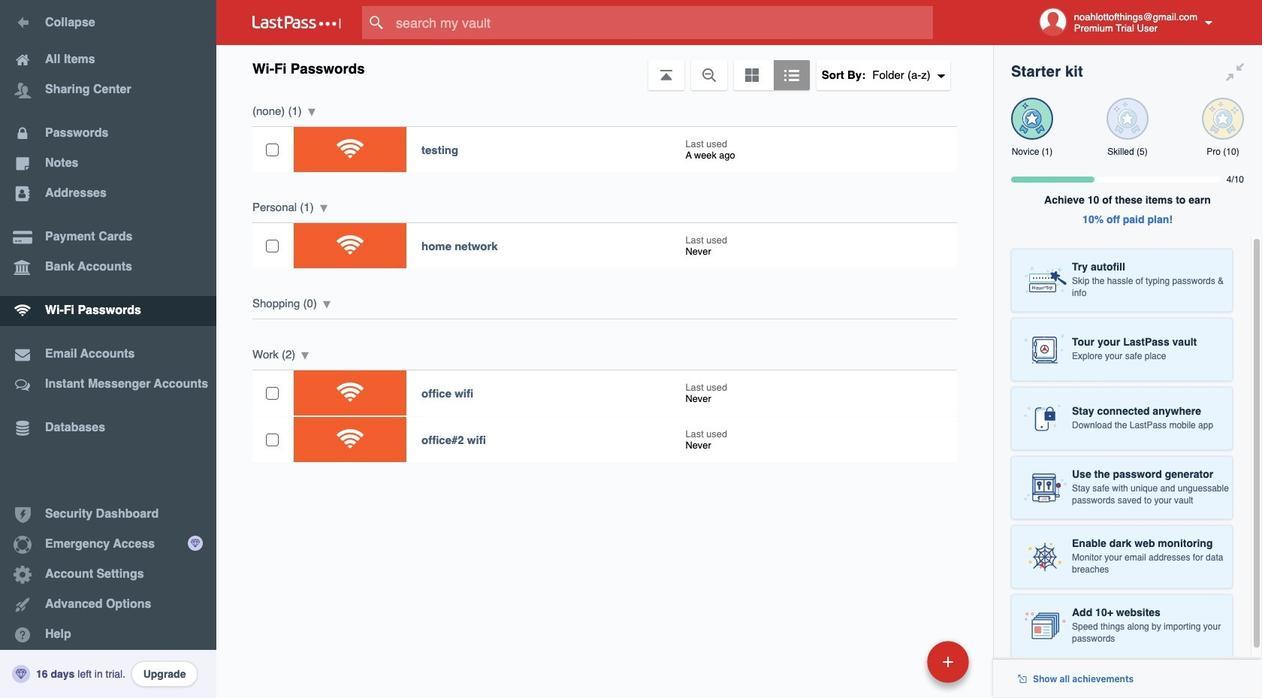 Task type: locate. For each thing, give the bounding box(es) containing it.
main navigation navigation
[[0, 0, 216, 698]]

search my vault text field
[[362, 6, 963, 39]]

new item element
[[824, 640, 975, 683]]

vault options navigation
[[216, 45, 993, 90]]



Task type: describe. For each thing, give the bounding box(es) containing it.
lastpass image
[[252, 16, 341, 29]]

Search search field
[[362, 6, 963, 39]]

new item navigation
[[824, 636, 978, 698]]



